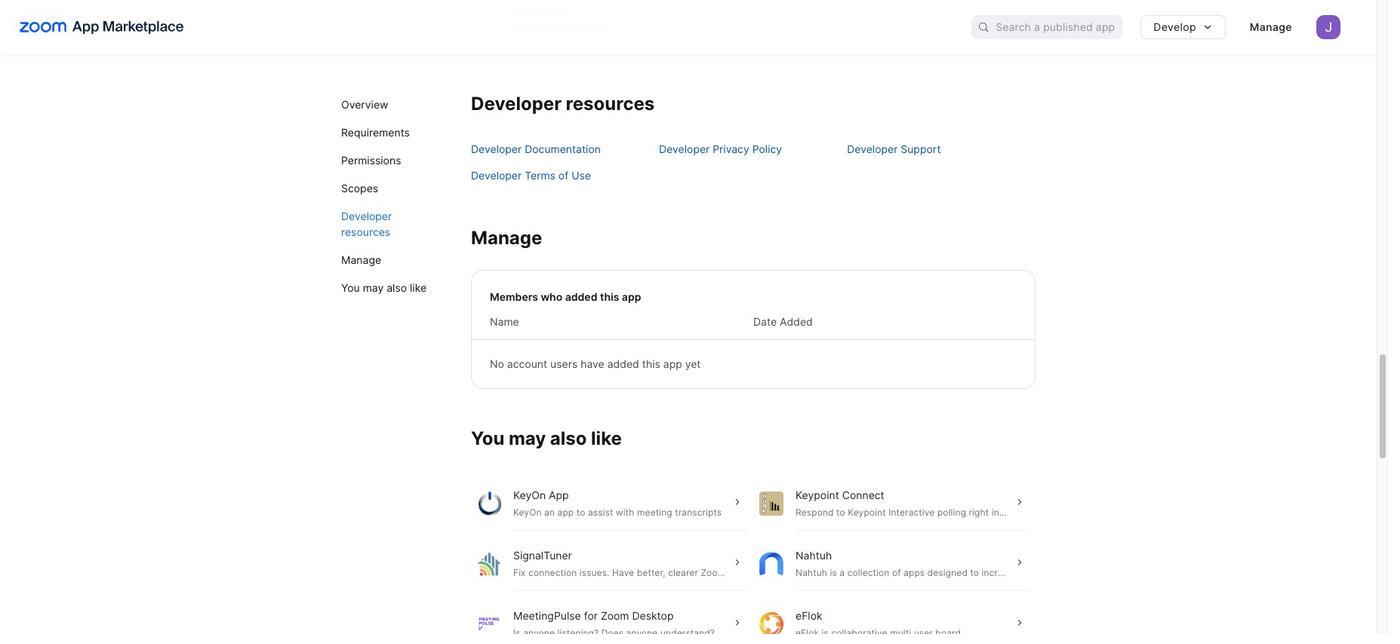 Task type: locate. For each thing, give the bounding box(es) containing it.
privacy
[[713, 142, 749, 155]]

you down no
[[471, 428, 504, 450]]

of left apps at the right bottom of page
[[892, 567, 901, 579]]

0 vertical spatial keyon
[[513, 489, 546, 502]]

0 horizontal spatial you may also like
[[341, 282, 427, 294]]

zoom inside signaltuner fix connection issues. have better, clearer zoom meetings. tune-up your signal with signaltuner.
[[701, 567, 725, 579]]

like up keyon app keyon an app to assist with meeting transcripts
[[591, 428, 622, 450]]

manage inside manage link
[[341, 254, 381, 266]]

0 vertical spatial you
[[341, 282, 360, 294]]

app for keyon app keyon an app to assist with meeting transcripts
[[557, 507, 574, 518]]

members
[[490, 290, 538, 303]]

app
[[543, 3, 563, 16], [549, 489, 569, 502]]

zoom right for
[[601, 610, 629, 622]]

0 vertical spatial this
[[600, 290, 619, 303]]

developer resources down scopes
[[341, 210, 392, 239]]

keyon up an
[[513, 489, 546, 502]]

manage
[[1250, 20, 1292, 33], [471, 227, 542, 249], [341, 254, 381, 266]]

with
[[616, 507, 634, 518], [863, 567, 881, 579]]

1 vertical spatial may
[[509, 428, 546, 450]]

added right have
[[607, 357, 639, 370]]

audience
[[1021, 567, 1061, 579]]

clearer
[[668, 567, 698, 579]]

like
[[410, 282, 427, 294], [591, 428, 622, 450]]

1 vertical spatial also
[[550, 428, 587, 450]]

developer down scopes
[[341, 210, 392, 223]]

keypoint
[[796, 489, 839, 502], [848, 507, 886, 518]]

to left the increase
[[970, 567, 979, 579]]

developer support link
[[847, 136, 1035, 162]]

eflok
[[796, 610, 822, 622]]

with right "assist"
[[616, 507, 634, 518]]

0 vertical spatial added
[[565, 290, 597, 303]]

1 horizontal spatial app
[[622, 290, 641, 303]]

of left the use
[[558, 169, 569, 182]]

0 vertical spatial nahtuh
[[796, 549, 832, 562]]

with right signal
[[863, 567, 881, 579]]

0 horizontal spatial to
[[576, 507, 585, 518]]

resources up developer documentation link
[[566, 93, 655, 114]]

0 vertical spatial may
[[363, 282, 384, 294]]

app up zoomapp:inmeeting
[[543, 3, 563, 16]]

you down manage link
[[341, 282, 360, 294]]

inside
[[992, 507, 1017, 518]]

developer documentation link
[[471, 136, 659, 162]]

your
[[813, 567, 832, 579]]

developer left terms
[[471, 169, 522, 182]]

0 horizontal spatial zoom
[[511, 3, 540, 16]]

app inside keyon app keyon an app to assist with meeting transcripts
[[557, 507, 574, 518]]

1 horizontal spatial may
[[509, 428, 546, 450]]

1 vertical spatial keyon
[[513, 507, 542, 518]]

to left "assist"
[[576, 507, 585, 518]]

resources up manage link
[[341, 226, 390, 239]]

added right "who"
[[565, 290, 597, 303]]

0 vertical spatial resources
[[566, 93, 655, 114]]

1 horizontal spatial you
[[471, 428, 504, 450]]

2 vertical spatial app
[[557, 507, 574, 518]]

developer resources
[[471, 93, 655, 114], [341, 210, 392, 239]]

developer documentation
[[471, 142, 601, 155]]

1 vertical spatial this
[[642, 357, 660, 370]]

also down manage link
[[387, 282, 407, 294]]

right
[[969, 507, 989, 518]]

2 vertical spatial zoom
[[601, 610, 629, 622]]

to right "respond"
[[836, 507, 845, 518]]

zoom
[[511, 3, 540, 16], [701, 567, 725, 579], [601, 610, 629, 622]]

1 vertical spatial manage
[[471, 227, 542, 249]]

zoom up zoomapp:inmeeting
[[511, 3, 540, 16]]

0 horizontal spatial manage
[[341, 254, 381, 266]]

1 vertical spatial resources
[[341, 226, 390, 239]]

0 horizontal spatial app
[[557, 507, 574, 518]]

zoom right clearer
[[701, 567, 725, 579]]

0 vertical spatial with
[[616, 507, 634, 518]]

to inside keypoint connect respond to keypoint interactive polling right inside zoom!
[[836, 507, 845, 518]]

you may also like down manage link
[[341, 282, 427, 294]]

nahtuh
[[796, 549, 832, 562], [796, 567, 827, 579]]

zoomapp:inmeeting
[[511, 18, 611, 31]]

keyon app keyon an app to assist with meeting transcripts
[[513, 489, 722, 518]]

with inside signaltuner fix connection issues. have better, clearer zoom meetings. tune-up your signal with signaltuner.
[[863, 567, 881, 579]]

keyon
[[513, 489, 546, 502], [513, 507, 542, 518]]

0 vertical spatial zoom
[[511, 3, 540, 16]]

added
[[565, 290, 597, 303], [607, 357, 639, 370]]

this left yet
[[642, 357, 660, 370]]

may
[[363, 282, 384, 294], [509, 428, 546, 450]]

develop
[[1153, 20, 1196, 33]]

permissions link
[[341, 146, 444, 174]]

requirements
[[341, 126, 410, 139]]

like down manage link
[[410, 282, 427, 294]]

1 horizontal spatial with
[[863, 567, 881, 579]]

0 vertical spatial also
[[387, 282, 407, 294]]

no account users have added this app yet
[[490, 357, 701, 370]]

1 vertical spatial with
[[863, 567, 881, 579]]

1 horizontal spatial you may also like
[[471, 428, 622, 450]]

you may also like up an
[[471, 428, 622, 450]]

1 horizontal spatial developer resources
[[471, 93, 655, 114]]

app inside zoom app zoomapp:inmeeting
[[543, 3, 563, 16]]

is
[[830, 567, 837, 579]]

1 vertical spatial zoom
[[701, 567, 725, 579]]

1 vertical spatial nahtuh
[[796, 567, 827, 579]]

to
[[576, 507, 585, 518], [836, 507, 845, 518], [970, 567, 979, 579]]

1 horizontal spatial keypoint
[[848, 507, 886, 518]]

1 vertical spatial of
[[892, 567, 901, 579]]

manage link
[[341, 246, 444, 274]]

0 horizontal spatial resources
[[341, 226, 390, 239]]

keypoint up "respond"
[[796, 489, 839, 502]]

banner
[[0, 0, 1377, 54]]

0 horizontal spatial keypoint
[[796, 489, 839, 502]]

2 nahtuh from the top
[[796, 567, 827, 579]]

zoom!
[[1020, 507, 1047, 518]]

0 horizontal spatial of
[[558, 169, 569, 182]]

keypoint connect respond to keypoint interactive polling right inside zoom!
[[796, 489, 1047, 518]]

0 vertical spatial app
[[543, 3, 563, 16]]

date
[[753, 315, 777, 328]]

signaltuner fix connection issues. have better, clearer zoom meetings. tune-up your signal with signaltuner.
[[513, 549, 937, 579]]

app inside keyon app keyon an app to assist with meeting transcripts
[[549, 489, 569, 502]]

date added
[[753, 315, 813, 328]]

1 horizontal spatial added
[[607, 357, 639, 370]]

1 keyon from the top
[[513, 489, 546, 502]]

transcripts
[[675, 507, 722, 518]]

0 horizontal spatial developer resources
[[341, 210, 392, 239]]

0 horizontal spatial with
[[616, 507, 634, 518]]

developer up 'developer terms of use'
[[471, 142, 522, 155]]

0 vertical spatial manage
[[1250, 20, 1292, 33]]

manage for manage button
[[1250, 20, 1292, 33]]

fix
[[513, 567, 526, 579]]

increase
[[982, 567, 1018, 579]]

also down users
[[550, 428, 587, 450]]

1 vertical spatial like
[[591, 428, 622, 450]]

developer left privacy
[[659, 142, 710, 155]]

respond
[[796, 507, 834, 518]]

1 horizontal spatial of
[[892, 567, 901, 579]]

nahtuh up 'your'
[[796, 549, 832, 562]]

0 vertical spatial keypoint
[[796, 489, 839, 502]]

engagement
[[1063, 567, 1118, 579]]

resources inside developer resources
[[341, 226, 390, 239]]

0 horizontal spatial you
[[341, 282, 360, 294]]

2 horizontal spatial app
[[663, 357, 682, 370]]

1 horizontal spatial manage
[[471, 227, 542, 249]]

1 horizontal spatial to
[[836, 507, 845, 518]]

of
[[558, 169, 569, 182], [892, 567, 901, 579]]

app
[[622, 290, 641, 303], [663, 357, 682, 370], [557, 507, 574, 518]]

you
[[341, 282, 360, 294], [471, 428, 504, 450]]

keyon left an
[[513, 507, 542, 518]]

nahtuh left is
[[796, 567, 827, 579]]

manage inside manage button
[[1250, 20, 1292, 33]]

2 vertical spatial manage
[[341, 254, 381, 266]]

developer privacy policy
[[659, 142, 782, 155]]

2 keyon from the top
[[513, 507, 542, 518]]

better,
[[637, 567, 665, 579]]

may down manage link
[[363, 282, 384, 294]]

manage for manage link
[[341, 254, 381, 266]]

0 vertical spatial of
[[558, 169, 569, 182]]

this right "who"
[[600, 290, 619, 303]]

0 vertical spatial you may also like
[[341, 282, 427, 294]]

app up an
[[549, 489, 569, 502]]

signal
[[834, 567, 860, 579]]

may down account
[[509, 428, 546, 450]]

0 vertical spatial app
[[622, 290, 641, 303]]

2 horizontal spatial manage
[[1250, 20, 1292, 33]]

0 vertical spatial like
[[410, 282, 427, 294]]

developer left the "support"
[[847, 142, 898, 155]]

2 horizontal spatial to
[[970, 567, 979, 579]]

1 horizontal spatial also
[[550, 428, 587, 450]]

also
[[387, 282, 407, 294], [550, 428, 587, 450]]

you may also like
[[341, 282, 427, 294], [471, 428, 622, 450]]

scopes
[[341, 182, 378, 195]]

1 horizontal spatial resources
[[566, 93, 655, 114]]

scopes link
[[341, 174, 444, 202]]

manage button
[[1238, 15, 1304, 39]]

developer for developer resources link
[[341, 210, 392, 223]]

1 vertical spatial added
[[607, 357, 639, 370]]

issues.
[[579, 567, 609, 579]]

resources
[[566, 93, 655, 114], [341, 226, 390, 239]]

1 horizontal spatial zoom
[[601, 610, 629, 622]]

connect
[[842, 489, 884, 502]]

developer resources up documentation
[[471, 93, 655, 114]]

1 vertical spatial app
[[549, 489, 569, 502]]

designed
[[927, 567, 968, 579]]

2 horizontal spatial zoom
[[701, 567, 725, 579]]

keypoint down the "connect"
[[848, 507, 886, 518]]

this
[[600, 290, 619, 303], [642, 357, 660, 370]]

developer
[[471, 93, 562, 114], [471, 142, 522, 155], [659, 142, 710, 155], [847, 142, 898, 155], [471, 169, 522, 182], [341, 210, 392, 223]]

an
[[544, 507, 555, 518]]



Task type: describe. For each thing, give the bounding box(es) containing it.
zoom inside button
[[601, 610, 629, 622]]

a
[[840, 567, 845, 579]]

banner containing develop
[[0, 0, 1377, 54]]

zoom app zoomapp:inmeeting
[[511, 3, 611, 31]]

up
[[799, 567, 810, 579]]

support
[[901, 142, 941, 155]]

0 horizontal spatial this
[[600, 290, 619, 303]]

zoom inside zoom app zoomapp:inmeeting
[[511, 3, 540, 16]]

you may also like link
[[341, 274, 444, 302]]

name
[[490, 315, 519, 328]]

polling
[[937, 507, 966, 518]]

desktop
[[632, 610, 674, 622]]

documentation
[[525, 142, 601, 155]]

who
[[541, 290, 562, 303]]

connection
[[528, 567, 577, 579]]

collection
[[847, 567, 889, 579]]

assist
[[588, 507, 613, 518]]

interaction.
[[1140, 567, 1189, 579]]

developer terms of use link
[[471, 162, 659, 188]]

0 horizontal spatial like
[[410, 282, 427, 294]]

policy
[[752, 142, 782, 155]]

app for keyon app
[[549, 489, 569, 502]]

terms
[[525, 169, 555, 182]]

developer for developer terms of use link
[[471, 169, 522, 182]]

Search text field
[[996, 16, 1122, 38]]

have
[[581, 357, 604, 370]]

you inside you may also like link
[[341, 282, 360, 294]]

overview
[[341, 98, 388, 111]]

permissions
[[341, 154, 401, 167]]

meetingpulse for zoom desktop button
[[471, 597, 753, 635]]

developer for developer support link
[[847, 142, 898, 155]]

meetingpulse for zoom desktop
[[513, 610, 674, 622]]

use
[[571, 169, 591, 182]]

to inside keyon app keyon an app to assist with meeting transcripts
[[576, 507, 585, 518]]

developer terms of use
[[471, 169, 591, 182]]

develop button
[[1141, 15, 1226, 39]]

overview link
[[341, 91, 444, 118]]

of inside nahtuh nahtuh is a collection of apps designed to increase audience engagement and interaction.
[[892, 567, 901, 579]]

developer up developer documentation
[[471, 93, 562, 114]]

tune-
[[773, 567, 799, 579]]

1 vertical spatial keypoint
[[848, 507, 886, 518]]

signaltuner.
[[884, 567, 937, 579]]

with inside keyon app keyon an app to assist with meeting transcripts
[[616, 507, 634, 518]]

yet
[[685, 357, 701, 370]]

to inside nahtuh nahtuh is a collection of apps designed to increase audience engagement and interaction.
[[970, 567, 979, 579]]

have
[[612, 567, 634, 579]]

1 vertical spatial developer resources
[[341, 210, 392, 239]]

meetings.
[[728, 567, 771, 579]]

meeting
[[637, 507, 672, 518]]

0 horizontal spatial also
[[387, 282, 407, 294]]

developer privacy policy link
[[659, 136, 847, 162]]

for
[[584, 610, 598, 622]]

app for zoom app
[[543, 3, 563, 16]]

and
[[1121, 567, 1137, 579]]

developer support
[[847, 142, 941, 155]]

1 nahtuh from the top
[[796, 549, 832, 562]]

0 horizontal spatial added
[[565, 290, 597, 303]]

1 vertical spatial you may also like
[[471, 428, 622, 450]]

users
[[550, 357, 578, 370]]

1 horizontal spatial like
[[591, 428, 622, 450]]

search a published app element
[[972, 15, 1122, 39]]

signaltuner
[[513, 549, 572, 562]]

0 horizontal spatial may
[[363, 282, 384, 294]]

interactive
[[888, 507, 935, 518]]

no
[[490, 357, 504, 370]]

eflok button
[[753, 597, 1036, 635]]

apps
[[904, 567, 925, 579]]

requirements link
[[341, 118, 444, 146]]

1 vertical spatial you
[[471, 428, 504, 450]]

developer for developer privacy policy link
[[659, 142, 710, 155]]

developer for developer documentation link
[[471, 142, 522, 155]]

0 vertical spatial developer resources
[[471, 93, 655, 114]]

account
[[507, 357, 547, 370]]

meetingpulse
[[513, 610, 581, 622]]

developer resources link
[[341, 202, 444, 246]]

members who added this app
[[490, 290, 641, 303]]

1 vertical spatial app
[[663, 357, 682, 370]]

app for members who added this app
[[622, 290, 641, 303]]

added
[[780, 315, 813, 328]]

nahtuh nahtuh is a collection of apps designed to increase audience engagement and interaction.
[[796, 549, 1189, 579]]

1 horizontal spatial this
[[642, 357, 660, 370]]



Task type: vqa. For each thing, say whether or not it's contained in the screenshot.
Search a published app element
yes



